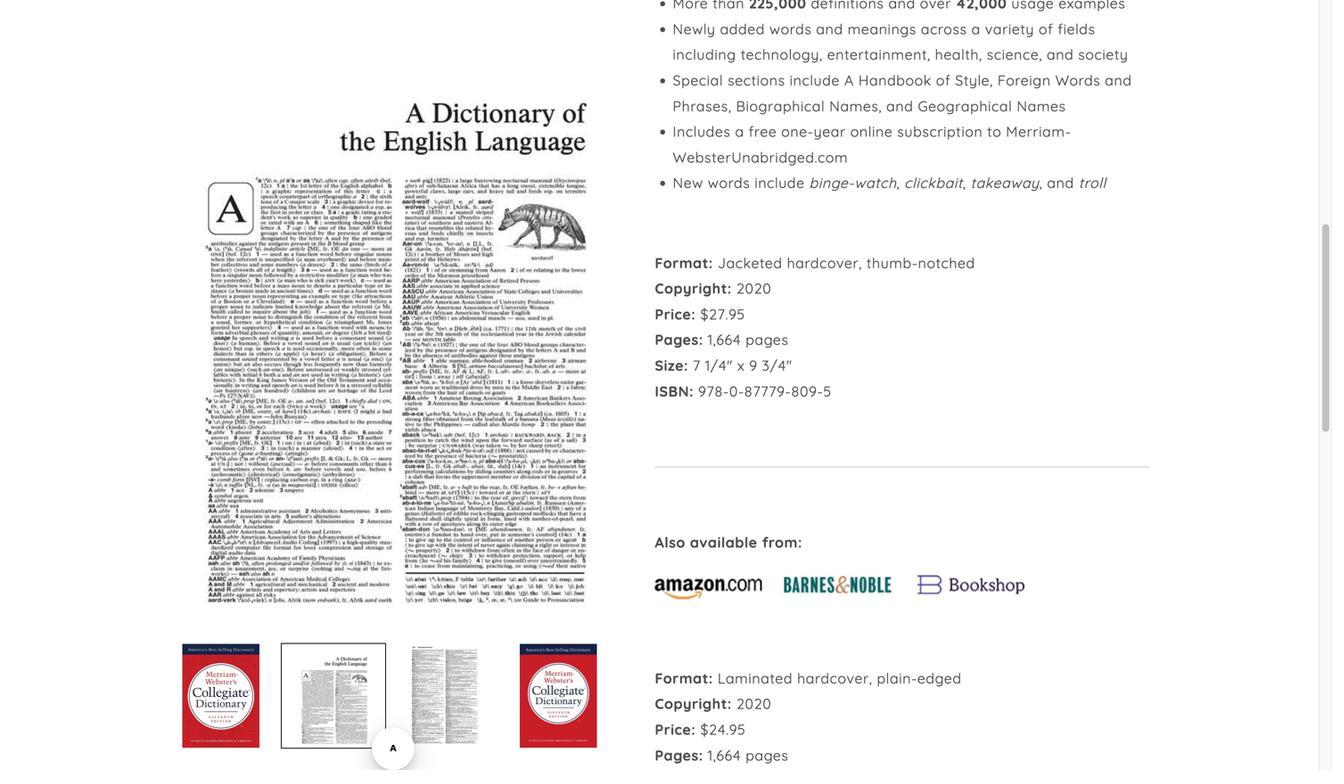 Task type: locate. For each thing, give the bounding box(es) containing it.
1 vertical spatial format:
[[655, 670, 714, 688]]

2 horizontal spatial ,
[[1040, 174, 1043, 192]]

of left fields
[[1039, 20, 1054, 38]]

format: up $27.95
[[655, 254, 714, 272]]

merriam-webster's collegiate dictionary, eleventh edition page 1 image
[[169, 27, 611, 627]]

1 2020 from the top
[[737, 280, 772, 298]]

2 copyright: from the top
[[655, 696, 732, 713]]

of
[[1039, 20, 1054, 38], [937, 71, 951, 89]]

2 1,664 pages from the top
[[708, 747, 789, 765]]

2020 inside format: laminated hardcover , plain-edged copyright: 2020 price: $24.95 pages: 1,664 pages
[[737, 696, 772, 713]]

1 , from the left
[[897, 174, 900, 192]]

pages:
[[655, 331, 704, 349], [655, 747, 704, 765]]

added
[[720, 20, 765, 38]]

clickbait
[[905, 174, 963, 192]]

copyright: inside format: laminated hardcover , plain-edged copyright: 2020 price: $24.95 pages: 1,664 pages
[[655, 696, 732, 713]]

1,664 pages inside format: jacketed hardcover, thumb-notched copyright: 2020 price: $27.95 pages: 1,664 pages size: 7 1/4" x 9 3/4" isbn: 978-0-87779-809-5
[[708, 331, 789, 349]]

handbook
[[859, 71, 932, 89]]

price: left $27.95
[[655, 305, 696, 323]]

phrases,
[[673, 97, 732, 115]]

809-
[[792, 383, 824, 400]]

pages: inside format: laminated hardcover , plain-edged copyright: 2020 price: $24.95 pages: 1,664 pages
[[655, 747, 704, 765]]

0 vertical spatial 1,664 pages
[[708, 331, 789, 349]]

includes
[[673, 123, 731, 141]]

also available from:
[[655, 534, 803, 552]]

copyright:
[[655, 280, 732, 298], [655, 696, 732, 713]]

from:
[[763, 534, 803, 552]]

0 horizontal spatial a
[[736, 123, 745, 141]]

format: for format: laminated hardcover , plain-edged copyright: 2020 price: $24.95 pages: 1,664 pages
[[655, 670, 714, 688]]

thumb-
[[867, 254, 919, 272]]

5
[[824, 383, 832, 400]]

0 vertical spatial of
[[1039, 20, 1054, 38]]

0 vertical spatial format:
[[655, 254, 714, 272]]

1 horizontal spatial words
[[770, 20, 812, 38]]

2 price: from the top
[[655, 721, 696, 739]]

geographical
[[918, 97, 1013, 115]]

new
[[673, 174, 704, 192]]

0 horizontal spatial ,
[[897, 174, 900, 192]]

of down health,
[[937, 71, 951, 89]]

2020 down jacketed
[[737, 280, 772, 298]]

a
[[845, 71, 855, 89]]

,
[[897, 174, 900, 192], [963, 174, 967, 192], [1040, 174, 1043, 192]]

also
[[655, 534, 686, 552]]

include
[[790, 71, 840, 89], [755, 174, 805, 192]]

copyright: up $27.95
[[655, 280, 732, 298]]

online
[[851, 123, 893, 141]]

1 vertical spatial copyright:
[[655, 696, 732, 713]]

1,664 pages for $24.95
[[708, 747, 789, 765]]

a
[[972, 20, 981, 38], [736, 123, 745, 141]]

include left a
[[790, 71, 840, 89]]

size:
[[655, 357, 689, 375]]

1 vertical spatial 1,664 pages
[[708, 747, 789, 765]]

price: inside format: jacketed hardcover, thumb-notched copyright: 2020 price: $27.95 pages: 1,664 pages size: 7 1/4" x 9 3/4" isbn: 978-0-87779-809-5
[[655, 305, 696, 323]]

takeaway
[[971, 174, 1040, 192]]

x
[[738, 357, 745, 375]]

2020 inside format: jacketed hardcover, thumb-notched copyright: 2020 price: $27.95 pages: 1,664 pages size: 7 1/4" x 9 3/4" isbn: 978-0-87779-809-5
[[737, 280, 772, 298]]

edged
[[918, 670, 962, 688]]

2 2020 from the top
[[737, 696, 772, 713]]

and left the troll
[[1048, 174, 1075, 192]]

978-
[[699, 383, 730, 400]]

copyright: up $24.95
[[655, 696, 732, 713]]

format: inside format: laminated hardcover , plain-edged copyright: 2020 price: $24.95 pages: 1,664 pages
[[655, 670, 714, 688]]

0 vertical spatial pages:
[[655, 331, 704, 349]]

format: jacketed hardcover, thumb-notched copyright: 2020 price: $27.95 pages: 1,664 pages size: 7 1/4" x 9 3/4" isbn: 978-0-87779-809-5
[[655, 254, 976, 400]]

to
[[988, 123, 1002, 141]]

1 1,664 pages from the top
[[708, 331, 789, 349]]

0 horizontal spatial words
[[708, 174, 751, 192]]

pages: for $24.95
[[655, 747, 704, 765]]

newly added words and meanings across a variety of fields including technology, entertainment, health, science, and society special sections include a handbook of style, foreign words and phrases, biographical names, and geographical names includes a free one-year online subscription to merriam- websterunabridged.com new words include binge-watch , clickbait , takeaway , and troll
[[673, 20, 1133, 192]]

9
[[750, 357, 758, 375]]

1 price: from the top
[[655, 305, 696, 323]]

a up health,
[[972, 20, 981, 38]]

0 vertical spatial copyright:
[[655, 280, 732, 298]]

pages: for $27.95
[[655, 331, 704, 349]]

1 vertical spatial price:
[[655, 721, 696, 739]]

, left clickbait at the right of page
[[897, 174, 900, 192]]

words down websterunabridged.com
[[708, 174, 751, 192]]

2020 for $27.95
[[737, 280, 772, 298]]

1,664 pages down $24.95
[[708, 747, 789, 765]]

include down websterunabridged.com
[[755, 174, 805, 192]]

1 vertical spatial 2020
[[737, 696, 772, 713]]

1 copyright: from the top
[[655, 280, 732, 298]]

0 horizontal spatial of
[[937, 71, 951, 89]]

1 horizontal spatial a
[[972, 20, 981, 38]]

and
[[817, 20, 844, 38], [1047, 46, 1074, 64], [1106, 71, 1133, 89], [887, 97, 914, 115], [1048, 174, 1075, 192]]

1 vertical spatial include
[[755, 174, 805, 192]]

1,664 pages
[[708, 331, 789, 349], [708, 747, 789, 765]]

newly
[[673, 20, 716, 38]]

1 vertical spatial a
[[736, 123, 745, 141]]

a left free
[[736, 123, 745, 141]]

science,
[[987, 46, 1043, 64]]

hardcover,
[[787, 254, 863, 272]]

1 horizontal spatial of
[[1039, 20, 1054, 38]]

health,
[[936, 46, 983, 64]]

gallery viewer region
[[169, 27, 611, 748]]

pages: inside format: jacketed hardcover, thumb-notched copyright: 2020 price: $27.95 pages: 1,664 pages size: 7 1/4" x 9 3/4" isbn: 978-0-87779-809-5
[[655, 331, 704, 349]]

1,664 pages up 9 at the right
[[708, 331, 789, 349]]

words
[[770, 20, 812, 38], [708, 174, 751, 192]]

, left takeaway
[[963, 174, 967, 192]]

0 vertical spatial a
[[972, 20, 981, 38]]

format: inside format: jacketed hardcover, thumb-notched copyright: 2020 price: $27.95 pages: 1,664 pages size: 7 1/4" x 9 3/4" isbn: 978-0-87779-809-5
[[655, 254, 714, 272]]

0 vertical spatial 2020
[[737, 280, 772, 298]]

$24.95
[[701, 721, 746, 739]]

2020 down "laminated"
[[737, 696, 772, 713]]

copyright: inside format: jacketed hardcover, thumb-notched copyright: 2020 price: $27.95 pages: 1,664 pages size: 7 1/4" x 9 3/4" isbn: 978-0-87779-809-5
[[655, 280, 732, 298]]

1 vertical spatial pages:
[[655, 747, 704, 765]]

0 vertical spatial price:
[[655, 305, 696, 323]]

1 horizontal spatial ,
[[963, 174, 967, 192]]

format: up $24.95
[[655, 670, 714, 688]]

bookshop image
[[918, 570, 1025, 604]]

price: inside format: laminated hardcover , plain-edged copyright: 2020 price: $24.95 pages: 1,664 pages
[[655, 721, 696, 739]]

2 format: from the top
[[655, 670, 714, 688]]

across
[[921, 20, 968, 38]]

price:
[[655, 305, 696, 323], [655, 721, 696, 739]]

pages: up the size:
[[655, 331, 704, 349]]

1 pages: from the top
[[655, 331, 704, 349]]

words up technology,
[[770, 20, 812, 38]]

price: left $24.95
[[655, 721, 696, 739]]

2020
[[737, 280, 772, 298], [737, 696, 772, 713]]

1,664 pages inside format: laminated hardcover , plain-edged copyright: 2020 price: $24.95 pages: 1,664 pages
[[708, 747, 789, 765]]

format:
[[655, 254, 714, 272], [655, 670, 714, 688]]

available
[[691, 534, 758, 552]]

pages: down $24.95
[[655, 747, 704, 765]]

2 pages: from the top
[[655, 747, 704, 765]]

1 format: from the top
[[655, 254, 714, 272]]

, left the troll
[[1040, 174, 1043, 192]]



Task type: vqa. For each thing, say whether or not it's contained in the screenshot.
5 on the right of the page
yes



Task type: describe. For each thing, give the bounding box(es) containing it.
style,
[[956, 71, 994, 89]]

0 vertical spatial words
[[770, 20, 812, 38]]

2020 for $24.95
[[737, 696, 772, 713]]

including
[[673, 46, 737, 64]]

meanings
[[848, 20, 917, 38]]

3 , from the left
[[1040, 174, 1043, 192]]

1 vertical spatial of
[[937, 71, 951, 89]]

price: for $27.95
[[655, 305, 696, 323]]

price: for $24.95
[[655, 721, 696, 739]]

watch
[[855, 174, 897, 192]]

websterunabridged.com
[[673, 148, 849, 166]]

merriam-
[[1007, 123, 1072, 141]]

notched
[[919, 254, 976, 272]]

biographical
[[736, 97, 825, 115]]

free
[[749, 123, 777, 141]]

foreign
[[998, 71, 1052, 89]]

copyright: for $24.95
[[655, 696, 732, 713]]

3/4"
[[763, 357, 793, 375]]

binge-
[[810, 174, 855, 192]]

hardcover
[[798, 670, 870, 688]]

$27.95
[[701, 305, 746, 323]]

jacketed
[[718, 254, 783, 272]]

special
[[673, 71, 724, 89]]

87779-
[[745, 383, 792, 400]]

1 vertical spatial words
[[708, 174, 751, 192]]

7
[[693, 357, 701, 375]]

and down handbook
[[887, 97, 914, 115]]

isbn:
[[655, 383, 694, 400]]

0-
[[730, 383, 745, 400]]

names
[[1017, 97, 1067, 115]]

, plain-
[[870, 670, 918, 688]]

format: laminated hardcover , plain-edged copyright: 2020 price: $24.95 pages: 1,664 pages
[[655, 670, 962, 765]]

0 vertical spatial include
[[790, 71, 840, 89]]

laminated
[[718, 670, 793, 688]]

copyright: for $27.95
[[655, 280, 732, 298]]

and down fields
[[1047, 46, 1074, 64]]

names,
[[830, 97, 883, 115]]

society
[[1079, 46, 1129, 64]]

subscription
[[898, 123, 983, 141]]

year
[[814, 123, 846, 141]]

fields
[[1058, 20, 1096, 38]]

amazon image
[[655, 570, 762, 604]]

format: for format: jacketed hardcover, thumb-notched copyright: 2020 price: $27.95 pages: 1,664 pages size: 7 1/4" x 9 3/4" isbn: 978-0-87779-809-5
[[655, 254, 714, 272]]

1,664 pages for $27.95
[[708, 331, 789, 349]]

sections
[[728, 71, 786, 89]]

and left 'meanings'
[[817, 20, 844, 38]]

troll
[[1079, 174, 1107, 192]]

barnes & noble image
[[785, 570, 892, 604]]

2 , from the left
[[963, 174, 967, 192]]

1/4"
[[706, 357, 733, 375]]

entertainment,
[[828, 46, 931, 64]]

one-
[[782, 123, 814, 141]]

and down society
[[1106, 71, 1133, 89]]

technology,
[[741, 46, 823, 64]]

words
[[1056, 71, 1101, 89]]

variety
[[986, 20, 1035, 38]]



